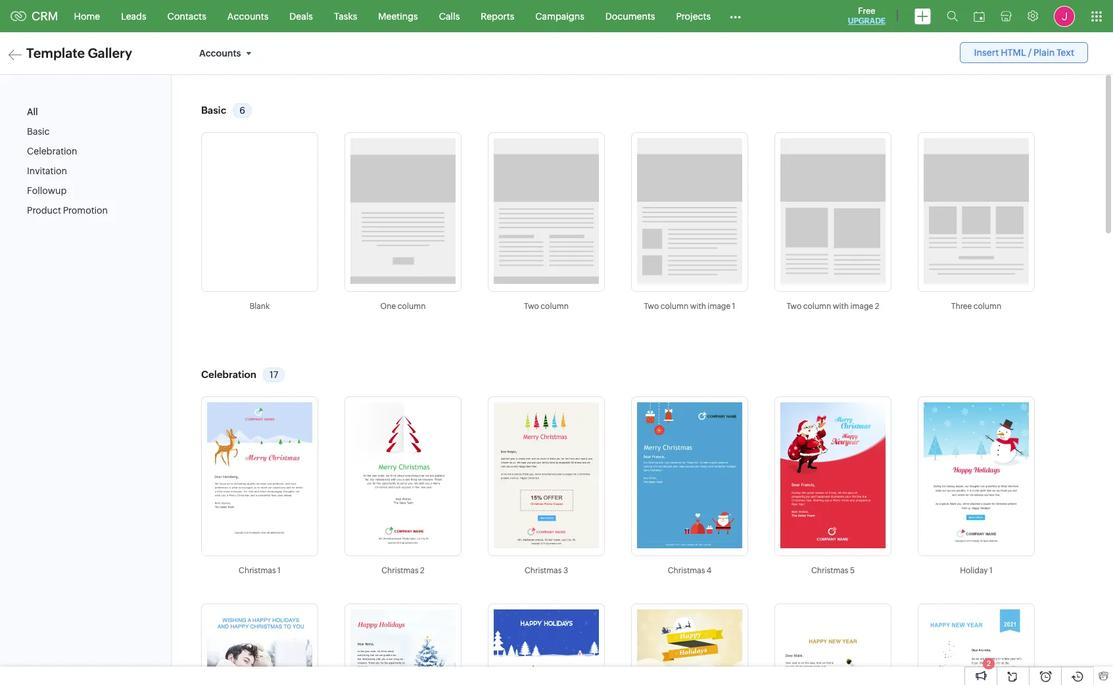 Task type: vqa. For each thing, say whether or not it's contained in the screenshot.
Blank
yes



Task type: locate. For each thing, give the bounding box(es) containing it.
home
[[74, 11, 100, 21]]

celebration up invitation
[[27, 146, 77, 157]]

plain
[[1034, 47, 1055, 58]]

search element
[[939, 0, 966, 32]]

2 two from the left
[[644, 302, 659, 311]]

celebration
[[27, 146, 77, 157], [201, 369, 256, 380]]

invitation
[[27, 166, 67, 176]]

column for two column with image 2
[[803, 302, 832, 311]]

accounts for accounts field
[[199, 48, 241, 59]]

create menu image
[[915, 8, 931, 24]]

3 column from the left
[[661, 302, 689, 311]]

6
[[240, 105, 245, 116]]

tasks
[[334, 11, 357, 21]]

1
[[732, 302, 736, 311], [278, 566, 281, 576], [990, 566, 993, 576]]

two
[[524, 302, 539, 311], [644, 302, 659, 311], [787, 302, 802, 311]]

profile element
[[1046, 0, 1083, 32]]

2
[[875, 302, 880, 311], [420, 566, 425, 576], [987, 660, 991, 668]]

basic down all
[[27, 126, 50, 137]]

celebration left 17 at the bottom
[[201, 369, 256, 380]]

two column with image 2
[[787, 302, 880, 311]]

2 column from the left
[[541, 302, 569, 311]]

meetings
[[378, 11, 418, 21]]

template gallery
[[26, 45, 132, 61]]

0 vertical spatial celebration
[[27, 146, 77, 157]]

with for 2
[[833, 302, 849, 311]]

search image
[[947, 11, 958, 22]]

1 two from the left
[[524, 302, 539, 311]]

0 horizontal spatial image
[[708, 302, 731, 311]]

1 with from the left
[[690, 302, 706, 311]]

with
[[690, 302, 706, 311], [833, 302, 849, 311]]

5 column from the left
[[974, 302, 1002, 311]]

leads
[[121, 11, 146, 21]]

0 vertical spatial accounts
[[227, 11, 269, 21]]

4 christmas from the left
[[668, 566, 705, 576]]

column for three column
[[974, 302, 1002, 311]]

basic
[[201, 105, 226, 116], [27, 126, 50, 137]]

column for one column
[[398, 302, 426, 311]]

meetings link
[[368, 0, 429, 32]]

2 image from the left
[[851, 302, 874, 311]]

not loaded image
[[351, 138, 456, 284], [494, 138, 599, 284], [637, 138, 742, 284], [781, 138, 886, 284], [924, 138, 1029, 284], [207, 403, 312, 549], [351, 403, 456, 549], [494, 403, 599, 549], [637, 403, 742, 549], [781, 403, 886, 549], [924, 403, 1029, 549], [207, 610, 312, 685], [351, 610, 456, 685], [494, 610, 599, 685], [637, 610, 742, 685], [781, 610, 886, 685], [924, 610, 1029, 685]]

accounts for "accounts" link
[[227, 11, 269, 21]]

tasks link
[[324, 0, 368, 32]]

0 horizontal spatial with
[[690, 302, 706, 311]]

1 christmas from the left
[[239, 566, 276, 576]]

create menu element
[[907, 0, 939, 32]]

3 two from the left
[[787, 302, 802, 311]]

leads link
[[111, 0, 157, 32]]

accounts inside field
[[199, 48, 241, 59]]

product promotion
[[27, 205, 108, 216]]

1 image from the left
[[708, 302, 731, 311]]

1 vertical spatial accounts
[[199, 48, 241, 59]]

upgrade
[[848, 16, 886, 26]]

three column
[[951, 302, 1002, 311]]

blank
[[250, 302, 270, 311]]

0 horizontal spatial 1
[[278, 566, 281, 576]]

image
[[708, 302, 731, 311], [851, 302, 874, 311]]

1 vertical spatial celebration
[[201, 369, 256, 380]]

christmas
[[239, 566, 276, 576], [382, 566, 419, 576], [525, 566, 562, 576], [668, 566, 705, 576], [812, 566, 849, 576]]

2 christmas from the left
[[382, 566, 419, 576]]

1 vertical spatial 2
[[420, 566, 425, 576]]

4
[[707, 566, 712, 576]]

1 horizontal spatial image
[[851, 302, 874, 311]]

1 horizontal spatial celebration
[[201, 369, 256, 380]]

0 horizontal spatial two
[[524, 302, 539, 311]]

5 christmas from the left
[[812, 566, 849, 576]]

column
[[398, 302, 426, 311], [541, 302, 569, 311], [661, 302, 689, 311], [803, 302, 832, 311], [974, 302, 1002, 311]]

1 horizontal spatial 1
[[732, 302, 736, 311]]

1 horizontal spatial basic
[[201, 105, 226, 116]]

3 christmas from the left
[[525, 566, 562, 576]]

christmas for christmas 4
[[668, 566, 705, 576]]

4 column from the left
[[803, 302, 832, 311]]

Other Modules field
[[721, 6, 750, 27]]

1 horizontal spatial two
[[644, 302, 659, 311]]

2 horizontal spatial 1
[[990, 566, 993, 576]]

basic left the 6
[[201, 105, 226, 116]]

1 horizontal spatial with
[[833, 302, 849, 311]]

accounts up accounts field
[[227, 11, 269, 21]]

with for 1
[[690, 302, 706, 311]]

1 horizontal spatial 2
[[875, 302, 880, 311]]

1 column from the left
[[398, 302, 426, 311]]

2 horizontal spatial two
[[787, 302, 802, 311]]

2 with from the left
[[833, 302, 849, 311]]

5
[[850, 566, 855, 576]]

/
[[1028, 47, 1032, 58]]

0 horizontal spatial celebration
[[27, 146, 77, 157]]

column for two column
[[541, 302, 569, 311]]

documents
[[606, 11, 655, 21]]

insert html / plain text
[[974, 47, 1075, 58]]

deals
[[290, 11, 313, 21]]

0 horizontal spatial basic
[[27, 126, 50, 137]]

0 horizontal spatial 2
[[420, 566, 425, 576]]

accounts
[[227, 11, 269, 21], [199, 48, 241, 59]]

christmas 1
[[239, 566, 281, 576]]

accounts down "accounts" link
[[199, 48, 241, 59]]

followup
[[27, 186, 67, 196]]

christmas 4
[[668, 566, 712, 576]]

accounts link
[[217, 0, 279, 32]]

christmas 3
[[525, 566, 568, 576]]

Accounts field
[[194, 42, 261, 65]]

documents link
[[595, 0, 666, 32]]

home link
[[64, 0, 111, 32]]

2 horizontal spatial 2
[[987, 660, 991, 668]]

product
[[27, 205, 61, 216]]



Task type: describe. For each thing, give the bounding box(es) containing it.
campaigns
[[536, 11, 585, 21]]

christmas 2
[[382, 566, 425, 576]]

calls link
[[429, 0, 470, 32]]

1 vertical spatial basic
[[27, 126, 50, 137]]

projects link
[[666, 0, 721, 32]]

one column
[[381, 302, 426, 311]]

column for two column with image 1
[[661, 302, 689, 311]]

holiday
[[960, 566, 988, 576]]

0 vertical spatial 2
[[875, 302, 880, 311]]

1 for holiday 1
[[990, 566, 993, 576]]

0 vertical spatial basic
[[201, 105, 226, 116]]

crm
[[32, 9, 58, 23]]

reports
[[481, 11, 514, 21]]

two for two column with image 1
[[644, 302, 659, 311]]

two for two column with image 2
[[787, 302, 802, 311]]

one
[[381, 302, 396, 311]]

insert
[[974, 47, 999, 58]]

calls
[[439, 11, 460, 21]]

holiday 1
[[960, 566, 993, 576]]

projects
[[676, 11, 711, 21]]

free upgrade
[[848, 6, 886, 26]]

image for 1
[[708, 302, 731, 311]]

text
[[1057, 47, 1075, 58]]

christmas for christmas 1
[[239, 566, 276, 576]]

campaigns link
[[525, 0, 595, 32]]

free
[[858, 6, 876, 16]]

deals link
[[279, 0, 324, 32]]

3
[[564, 566, 568, 576]]

contacts
[[167, 11, 206, 21]]

two column with image 1
[[644, 302, 736, 311]]

17
[[270, 370, 278, 380]]

profile image
[[1054, 6, 1075, 27]]

contacts link
[[157, 0, 217, 32]]

calendar image
[[974, 11, 985, 21]]

christmas 5
[[812, 566, 855, 576]]

promotion
[[63, 205, 108, 216]]

crm link
[[11, 9, 58, 23]]

1 for christmas 1
[[278, 566, 281, 576]]

three
[[951, 302, 972, 311]]

christmas for christmas 3
[[525, 566, 562, 576]]

insert html / plain text link
[[960, 42, 1088, 63]]

template
[[26, 45, 85, 61]]

christmas for christmas 2
[[382, 566, 419, 576]]

christmas for christmas 5
[[812, 566, 849, 576]]

image for 2
[[851, 302, 874, 311]]

all
[[27, 107, 38, 117]]

two for two column
[[524, 302, 539, 311]]

two column
[[524, 302, 569, 311]]

2 vertical spatial 2
[[987, 660, 991, 668]]

reports link
[[470, 0, 525, 32]]

html
[[1001, 47, 1026, 58]]

gallery
[[88, 45, 132, 61]]



